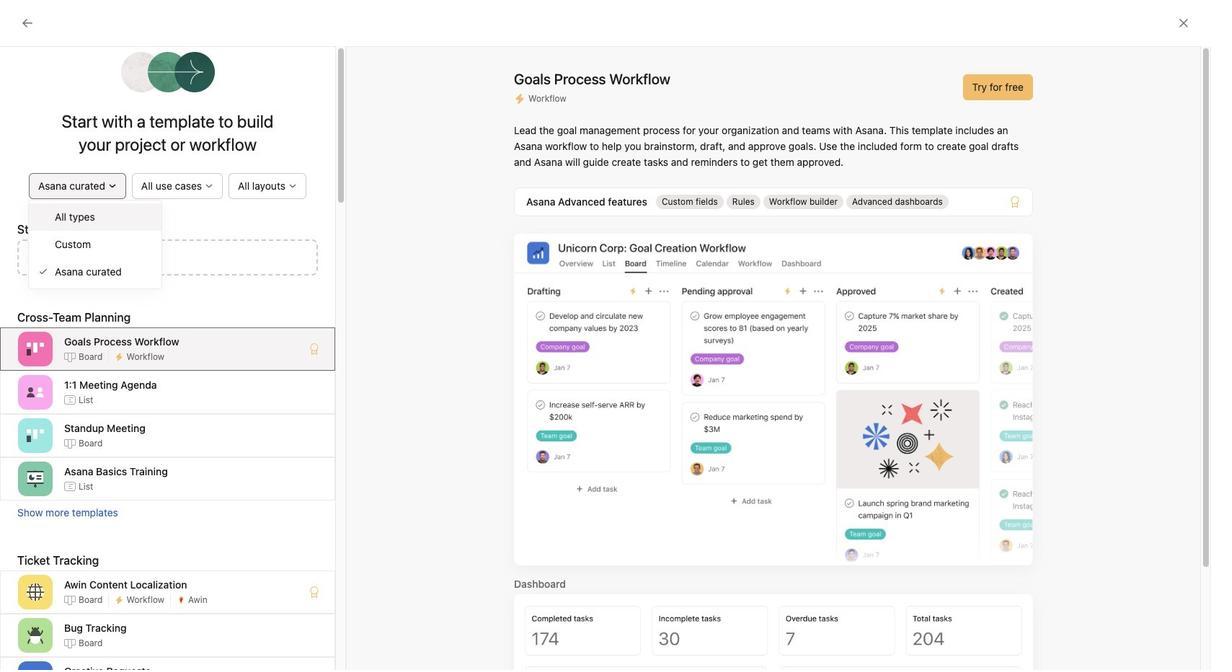 Task type: vqa. For each thing, say whether or not it's contained in the screenshot.
Insights element
yes



Task type: describe. For each thing, give the bounding box(es) containing it.
1:1 meeting agenda image
[[27, 384, 44, 401]]

close image
[[1179, 17, 1190, 29]]

goals process workflow image
[[27, 340, 44, 358]]

go back image
[[22, 17, 33, 29]]

add profile photo image
[[272, 215, 307, 250]]

1 mark complete checkbox from the top
[[269, 359, 287, 376]]

2 board image from the top
[[725, 367, 743, 384]]

awin content localization image
[[27, 583, 44, 601]]

teams element
[[0, 402, 173, 454]]

asana basics training image
[[27, 470, 44, 488]]



Task type: locate. For each thing, give the bounding box(es) containing it.
standup meeting image
[[27, 427, 44, 444]]

insights element
[[0, 131, 173, 229]]

0 vertical spatial mark complete image
[[269, 359, 287, 376]]

rocket image
[[921, 263, 938, 280]]

1 vertical spatial board image
[[725, 367, 743, 384]]

line_and_symbols image
[[921, 315, 938, 332]]

1 mark complete image from the top
[[269, 359, 287, 376]]

projects element
[[0, 304, 173, 402]]

starred element
[[0, 229, 173, 304]]

global element
[[0, 35, 173, 122]]

1 vertical spatial mark complete checkbox
[[269, 411, 287, 428]]

board image
[[725, 315, 743, 332], [725, 367, 743, 384]]

2 mark complete checkbox from the top
[[269, 411, 287, 428]]

1 board image from the top
[[725, 315, 743, 332]]

list item
[[711, 250, 907, 294], [255, 303, 681, 329], [255, 329, 681, 355], [255, 355, 681, 381], [255, 381, 681, 407], [255, 407, 681, 433]]

0 vertical spatial mark complete checkbox
[[269, 359, 287, 376]]

radio item
[[29, 203, 162, 231]]

0 vertical spatial board image
[[725, 315, 743, 332]]

1 vertical spatial mark complete image
[[269, 411, 287, 428]]

Mark complete checkbox
[[269, 359, 287, 376], [269, 411, 287, 428]]

2 mark complete image from the top
[[269, 411, 287, 428]]

mark complete image
[[269, 359, 287, 376], [269, 411, 287, 428]]

bug tracking image
[[27, 627, 44, 644]]

hide sidebar image
[[19, 12, 30, 23]]



